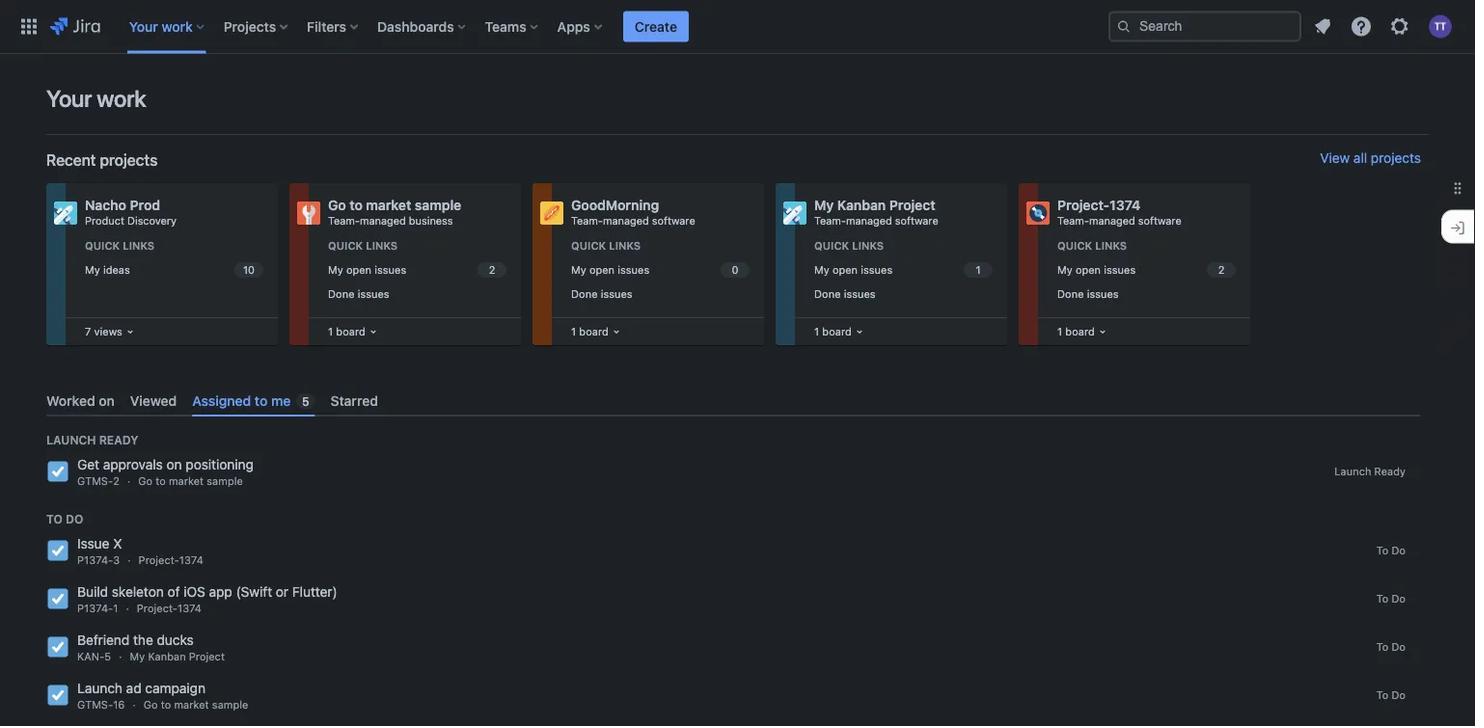 Task type: locate. For each thing, give the bounding box(es) containing it.
3 my open issues link from the left
[[811, 259, 996, 281]]

4 my open issues from the left
[[1058, 264, 1136, 276]]

1 board for project
[[815, 325, 852, 338]]

your work
[[129, 18, 193, 34], [46, 85, 146, 112]]

board image for sample
[[366, 324, 381, 340]]

done issues for project
[[815, 287, 876, 300]]

banner
[[0, 0, 1476, 54]]

market down campaign
[[174, 699, 209, 712]]

2 horizontal spatial 1 board button
[[811, 321, 867, 343]]

open up 1 board dropdown button
[[1076, 264, 1101, 276]]

nacho prod product discovery
[[85, 197, 177, 227]]

0 vertical spatial gtms-
[[77, 475, 113, 488]]

1 horizontal spatial on
[[167, 457, 182, 473]]

worked
[[46, 393, 95, 409]]

board for managed
[[579, 325, 609, 338]]

projects up 'prod'
[[100, 151, 158, 169]]

1 board button
[[324, 321, 381, 343], [567, 321, 624, 343], [811, 321, 867, 343]]

ad
[[126, 681, 141, 697]]

open down goodmorning team-managed software
[[590, 264, 615, 276]]

on
[[99, 393, 115, 409], [167, 457, 182, 473]]

p1374-
[[77, 555, 113, 567], [77, 603, 113, 615]]

2 managed from the left
[[603, 215, 649, 227]]

2 my open issues from the left
[[571, 264, 650, 276]]

p1374- down the build
[[77, 603, 113, 615]]

befriend
[[77, 633, 130, 649]]

my ideas link
[[81, 259, 266, 281]]

create
[[635, 18, 677, 34]]

2 board image from the left
[[1095, 324, 1111, 340]]

assigned to me
[[192, 393, 291, 409]]

3 1 board button from the left
[[811, 321, 867, 343]]

open
[[346, 264, 372, 276], [590, 264, 615, 276], [833, 264, 858, 276], [1076, 264, 1101, 276]]

1 vertical spatial gtms-
[[77, 699, 113, 712]]

my open issues link down my kanban project team-managed software
[[811, 259, 996, 281]]

projects
[[224, 18, 276, 34]]

1 horizontal spatial project
[[890, 197, 936, 213]]

work left projects
[[162, 18, 193, 34]]

1 horizontal spatial projects
[[1371, 150, 1422, 166]]

my open issues for managed
[[571, 264, 650, 276]]

your
[[129, 18, 158, 34], [46, 85, 92, 112]]

my open issues link down project-1374 team-managed software
[[1054, 259, 1239, 281]]

market inside get approvals on positioning gtms-2 · go to market sample
[[169, 475, 204, 488]]

1374
[[1110, 197, 1141, 213], [179, 555, 203, 567], [178, 603, 202, 615]]

tab list
[[39, 385, 1429, 417]]

2 board image from the left
[[609, 324, 624, 340]]

launch
[[46, 433, 96, 447], [1335, 465, 1372, 478], [77, 681, 122, 697]]

done for to
[[328, 287, 355, 300]]

worked on
[[46, 393, 115, 409]]

my open issues down goodmorning team-managed software
[[571, 264, 650, 276]]

· down befriend at the left bottom of the page
[[119, 651, 122, 664]]

0 vertical spatial work
[[162, 18, 193, 34]]

market up the business
[[366, 197, 411, 213]]

2 gtms- from the top
[[77, 699, 113, 712]]

1 vertical spatial sample
[[207, 475, 243, 488]]

go inside get approvals on positioning gtms-2 · go to market sample
[[138, 475, 153, 488]]

1 horizontal spatial software
[[895, 215, 939, 227]]

your work left projects
[[129, 18, 193, 34]]

ready
[[99, 433, 138, 447], [1375, 465, 1406, 478]]

my open issues link for software
[[567, 259, 753, 281]]

3 links from the left
[[609, 240, 641, 252]]

projects right all
[[1371, 150, 1422, 166]]

nacho
[[85, 197, 126, 213]]

1 1 board from the left
[[328, 325, 366, 338]]

· down skeleton
[[126, 603, 129, 615]]

4 done issues from the left
[[1058, 287, 1119, 300]]

board image
[[366, 324, 381, 340], [609, 324, 624, 340], [852, 324, 867, 340]]

0 horizontal spatial launch ready
[[46, 433, 138, 447]]

4 managed from the left
[[1089, 215, 1136, 227]]

2 board from the left
[[579, 325, 609, 338]]

· inside build skeleton of ios app (swift or flutter) p1374-1 · project-1374
[[126, 603, 129, 615]]

4 done from the left
[[1058, 287, 1084, 300]]

my open issues link
[[324, 259, 510, 281], [567, 259, 753, 281], [811, 259, 996, 281], [1054, 259, 1239, 281]]

quick for project-
[[1058, 240, 1093, 252]]

my open issues link down the business
[[324, 259, 510, 281]]

issues
[[375, 264, 406, 276], [618, 264, 650, 276], [861, 264, 893, 276], [1104, 264, 1136, 276], [358, 287, 389, 300], [601, 287, 633, 300], [844, 287, 876, 300], [1087, 287, 1119, 300]]

1 horizontal spatial 1 board button
[[567, 321, 624, 343]]

team- inside my kanban project team-managed software
[[815, 215, 846, 227]]

quick for goodmorning
[[571, 240, 606, 252]]

0 horizontal spatial 1 board button
[[324, 321, 381, 343]]

1 done issues link from the left
[[324, 283, 510, 305]]

· right 2
[[127, 475, 130, 488]]

2 vertical spatial project-
[[137, 603, 178, 615]]

1 board image from the left
[[366, 324, 381, 340]]

quick links down go to market sample team-managed business
[[328, 240, 398, 252]]

to inside "launch ad campaign gtms-16 · go to market sample"
[[161, 699, 171, 712]]

0 vertical spatial go
[[328, 197, 346, 213]]

0 horizontal spatial work
[[97, 85, 146, 112]]

me
[[271, 393, 291, 409]]

projects
[[1371, 150, 1422, 166], [100, 151, 158, 169]]

3 software from the left
[[1139, 215, 1182, 227]]

quick links for market
[[328, 240, 398, 252]]

or
[[276, 585, 289, 600]]

3 my open issues from the left
[[815, 264, 893, 276]]

skeleton
[[112, 585, 164, 600]]

quick down go to market sample team-managed business
[[328, 240, 363, 252]]

filters
[[307, 18, 347, 34]]

my open issues link for sample
[[324, 259, 510, 281]]

quick links for managed
[[571, 240, 641, 252]]

my open issues down my kanban project team-managed software
[[815, 264, 893, 276]]

0 vertical spatial ready
[[99, 433, 138, 447]]

3 managed from the left
[[846, 215, 892, 227]]

1 vertical spatial project
[[189, 651, 225, 664]]

2 quick from the left
[[328, 240, 363, 252]]

sample inside get approvals on positioning gtms-2 · go to market sample
[[207, 475, 243, 488]]

project
[[890, 197, 936, 213], [189, 651, 225, 664]]

managed
[[360, 215, 406, 227], [603, 215, 649, 227], [846, 215, 892, 227], [1089, 215, 1136, 227]]

on inside get approvals on positioning gtms-2 · go to market sample
[[167, 457, 182, 473]]

4 1 board from the left
[[1058, 325, 1095, 338]]

my
[[815, 197, 834, 213], [85, 264, 100, 276], [328, 264, 343, 276], [571, 264, 586, 276], [815, 264, 830, 276], [1058, 264, 1073, 276], [130, 651, 145, 664]]

1 done from the left
[[328, 287, 355, 300]]

0 vertical spatial project
[[890, 197, 936, 213]]

0 horizontal spatial 5
[[104, 651, 111, 664]]

0 vertical spatial launch ready
[[46, 433, 138, 447]]

1 links from the left
[[123, 240, 155, 252]]

4 quick from the left
[[815, 240, 849, 252]]

1 horizontal spatial your
[[129, 18, 158, 34]]

board image
[[122, 324, 138, 340], [1095, 324, 1111, 340]]

board image inside dropdown button
[[1095, 324, 1111, 340]]

go inside "launch ad campaign gtms-16 · go to market sample"
[[144, 699, 158, 712]]

do for kanban
[[1392, 641, 1406, 654]]

quick links for team-
[[1058, 240, 1127, 252]]

your work up recent projects
[[46, 85, 146, 112]]

2 vertical spatial 1374
[[178, 603, 202, 615]]

quick
[[85, 240, 120, 252], [328, 240, 363, 252], [571, 240, 606, 252], [815, 240, 849, 252], [1058, 240, 1093, 252]]

done issues link
[[324, 283, 510, 305], [567, 283, 753, 305], [811, 283, 996, 305], [1054, 283, 1239, 305]]

1 horizontal spatial work
[[162, 18, 193, 34]]

assigned
[[192, 393, 251, 409]]

quick links for product
[[85, 240, 155, 252]]

1 vertical spatial launch ready
[[1335, 465, 1406, 478]]

1 software from the left
[[652, 215, 695, 227]]

1 board inside 1 board dropdown button
[[1058, 325, 1095, 338]]

3 1 board from the left
[[815, 325, 852, 338]]

on right the approvals
[[167, 457, 182, 473]]

4 my open issues link from the left
[[1054, 259, 1239, 281]]

1 inside dropdown button
[[1058, 325, 1063, 338]]

0 vertical spatial p1374-
[[77, 555, 113, 567]]

campaign
[[145, 681, 206, 697]]

to for kanban
[[1377, 641, 1389, 654]]

1 team- from the left
[[328, 215, 360, 227]]

project-
[[1058, 197, 1110, 213], [139, 555, 179, 567], [137, 603, 178, 615]]

managed inside goodmorning team-managed software
[[603, 215, 649, 227]]

my for goodmorning
[[571, 264, 586, 276]]

1 quick links from the left
[[85, 240, 155, 252]]

board image inside 7 views dropdown button
[[122, 324, 138, 340]]

1 vertical spatial kanban
[[148, 651, 186, 664]]

4 board from the left
[[1066, 325, 1095, 338]]

your inside dropdown button
[[129, 18, 158, 34]]

get approvals on positioning gtms-2 · go to market sample
[[77, 457, 254, 488]]

team- inside go to market sample team-managed business
[[328, 215, 360, 227]]

ducks
[[157, 633, 194, 649]]

apps
[[557, 18, 590, 34]]

5 quick from the left
[[1058, 240, 1093, 252]]

1 vertical spatial project-
[[139, 555, 179, 567]]

1 board
[[328, 325, 366, 338], [571, 325, 609, 338], [815, 325, 852, 338], [1058, 325, 1095, 338]]

0 horizontal spatial board image
[[366, 324, 381, 340]]

4 open from the left
[[1076, 264, 1101, 276]]

open down my kanban project team-managed software
[[833, 264, 858, 276]]

to do for to
[[1377, 689, 1406, 702]]

filters button
[[301, 11, 366, 42]]

0 vertical spatial market
[[366, 197, 411, 213]]

software inside my kanban project team-managed software
[[895, 215, 939, 227]]

1 managed from the left
[[360, 215, 406, 227]]

3 board image from the left
[[852, 324, 867, 340]]

1 gtms- from the top
[[77, 475, 113, 488]]

gtms- down kan-
[[77, 699, 113, 712]]

done for team-
[[571, 287, 598, 300]]

0 vertical spatial your
[[129, 18, 158, 34]]

·
[[127, 475, 130, 488], [128, 555, 131, 567], [126, 603, 129, 615], [119, 651, 122, 664], [133, 699, 136, 712]]

1
[[328, 325, 333, 338], [571, 325, 576, 338], [815, 325, 819, 338], [1058, 325, 1063, 338], [113, 603, 118, 615]]

my open issues down project-1374 team-managed software
[[1058, 264, 1136, 276]]

my open issues down go to market sample team-managed business
[[328, 264, 406, 276]]

sample inside go to market sample team-managed business
[[415, 197, 462, 213]]

software
[[652, 215, 695, 227], [895, 215, 939, 227], [1139, 215, 1182, 227]]

positioning
[[186, 457, 254, 473]]

settings image
[[1389, 15, 1412, 38]]

5 links from the left
[[1095, 240, 1127, 252]]

quick up my ideas
[[85, 240, 120, 252]]

0 horizontal spatial projects
[[100, 151, 158, 169]]

1 my open issues from the left
[[328, 264, 406, 276]]

to do for flutter)
[[1377, 593, 1406, 605]]

2 open from the left
[[590, 264, 615, 276]]

0 vertical spatial project-
[[1058, 197, 1110, 213]]

1 for my kanban project
[[815, 325, 819, 338]]

1 vertical spatial p1374-
[[77, 603, 113, 615]]

1374 inside project-1374 team-managed software
[[1110, 197, 1141, 213]]

1 horizontal spatial kanban
[[837, 197, 886, 213]]

1 vertical spatial 5
[[104, 651, 111, 664]]

quick links down project-1374 team-managed software
[[1058, 240, 1127, 252]]

4 quick links from the left
[[815, 240, 884, 252]]

p1374- inside the issue x p1374-3 · project-1374
[[77, 555, 113, 567]]

links down goodmorning team-managed software
[[609, 240, 641, 252]]

done issues link down my kanban project team-managed software
[[811, 283, 996, 305]]

2 quick links from the left
[[328, 240, 398, 252]]

0 horizontal spatial kanban
[[148, 651, 186, 664]]

2 vertical spatial sample
[[212, 699, 248, 712]]

open down go to market sample team-managed business
[[346, 264, 372, 276]]

done issues for market
[[328, 287, 389, 300]]

3
[[113, 555, 120, 567]]

4 links from the left
[[852, 240, 884, 252]]

go
[[328, 197, 346, 213], [138, 475, 153, 488], [144, 699, 158, 712]]

1 vertical spatial 1374
[[179, 555, 203, 567]]

· right 3
[[128, 555, 131, 567]]

4 team- from the left
[[1058, 215, 1089, 227]]

my open issues
[[328, 264, 406, 276], [571, 264, 650, 276], [815, 264, 893, 276], [1058, 264, 1136, 276]]

2 vertical spatial market
[[174, 699, 209, 712]]

5 down befriend at the left bottom of the page
[[104, 651, 111, 664]]

do
[[66, 513, 83, 526], [1392, 545, 1406, 557], [1392, 593, 1406, 605], [1392, 641, 1406, 654], [1392, 689, 1406, 702]]

quick links up ideas
[[85, 240, 155, 252]]

software inside project-1374 team-managed software
[[1139, 215, 1182, 227]]

5
[[302, 395, 309, 408], [104, 651, 111, 664]]

4 done issues link from the left
[[1054, 283, 1239, 305]]

0 horizontal spatial project
[[189, 651, 225, 664]]

0 vertical spatial 1374
[[1110, 197, 1141, 213]]

1 quick from the left
[[85, 240, 120, 252]]

board
[[336, 325, 366, 338], [579, 325, 609, 338], [823, 325, 852, 338], [1066, 325, 1095, 338]]

do for to
[[1392, 689, 1406, 702]]

1 done issues from the left
[[328, 287, 389, 300]]

gtms- down get
[[77, 475, 113, 488]]

1 1 board button from the left
[[324, 321, 381, 343]]

0 horizontal spatial software
[[652, 215, 695, 227]]

to inside get approvals on positioning gtms-2 · go to market sample
[[156, 475, 166, 488]]

2 p1374- from the top
[[77, 603, 113, 615]]

3 quick links from the left
[[571, 240, 641, 252]]

quick for nacho
[[85, 240, 120, 252]]

3 open from the left
[[833, 264, 858, 276]]

done issues link down the business
[[324, 283, 510, 305]]

2 software from the left
[[895, 215, 939, 227]]

2 1 board button from the left
[[567, 321, 624, 343]]

done issues link up 1 board dropdown button
[[1054, 283, 1239, 305]]

1374 inside build skeleton of ios app (swift or flutter) p1374-1 · project-1374
[[178, 603, 202, 615]]

0 vertical spatial 5
[[302, 395, 309, 408]]

quick for my
[[815, 240, 849, 252]]

2 1 board from the left
[[571, 325, 609, 338]]

board image for prod
[[122, 324, 138, 340]]

links down discovery
[[123, 240, 155, 252]]

appswitcher icon image
[[17, 15, 41, 38]]

1 p1374- from the top
[[77, 555, 113, 567]]

1 horizontal spatial launch ready
[[1335, 465, 1406, 478]]

1 board button for to
[[324, 321, 381, 343]]

launch ready
[[46, 433, 138, 447], [1335, 465, 1406, 478]]

sample
[[415, 197, 462, 213], [207, 475, 243, 488], [212, 699, 248, 712]]

2 team- from the left
[[571, 215, 603, 227]]

1 horizontal spatial board image
[[609, 324, 624, 340]]

5 right me
[[302, 395, 309, 408]]

links down my kanban project team-managed software
[[852, 240, 884, 252]]

done issues down my kanban project team-managed software
[[815, 287, 876, 300]]

1 open from the left
[[346, 264, 372, 276]]

to
[[350, 197, 363, 213], [255, 393, 268, 409], [156, 475, 166, 488], [161, 699, 171, 712]]

0 vertical spatial sample
[[415, 197, 462, 213]]

2 my open issues link from the left
[[567, 259, 753, 281]]

1 board for managed
[[571, 325, 609, 338]]

2 done issues link from the left
[[567, 283, 753, 305]]

0 horizontal spatial your
[[46, 85, 92, 112]]

2 horizontal spatial software
[[1139, 215, 1182, 227]]

done issues link down goodmorning team-managed software
[[567, 283, 753, 305]]

0 horizontal spatial board image
[[122, 324, 138, 340]]

2 horizontal spatial board image
[[852, 324, 867, 340]]

my open issues link for managed
[[1054, 259, 1239, 281]]

1 board image from the left
[[122, 324, 138, 340]]

launch ad campaign gtms-16 · go to market sample
[[77, 681, 248, 712]]

1 horizontal spatial ready
[[1375, 465, 1406, 478]]

done issues link for team-
[[811, 283, 996, 305]]

project-1374 team-managed software
[[1058, 197, 1182, 227]]

market down positioning
[[169, 475, 204, 488]]

links
[[123, 240, 155, 252], [366, 240, 398, 252], [609, 240, 641, 252], [852, 240, 884, 252], [1095, 240, 1127, 252]]

3 done from the left
[[815, 287, 841, 300]]

team-
[[328, 215, 360, 227], [571, 215, 603, 227], [815, 215, 846, 227], [1058, 215, 1089, 227]]

1 my open issues link from the left
[[324, 259, 510, 281]]

tab list containing worked on
[[39, 385, 1429, 417]]

3 done issues from the left
[[815, 287, 876, 300]]

done issues up 1 board dropdown button
[[1058, 287, 1119, 300]]

dashboards button
[[372, 11, 473, 42]]

1 board from the left
[[336, 325, 366, 338]]

links for managed
[[609, 240, 641, 252]]

1 vertical spatial market
[[169, 475, 204, 488]]

gtms-
[[77, 475, 113, 488], [77, 699, 113, 712]]

0 vertical spatial on
[[99, 393, 115, 409]]

0 horizontal spatial on
[[99, 393, 115, 409]]

kanban inside my kanban project team-managed software
[[837, 197, 886, 213]]

on right worked
[[99, 393, 115, 409]]

p1374- down the issue
[[77, 555, 113, 567]]

2 done issues from the left
[[571, 287, 633, 300]]

links down go to market sample team-managed business
[[366, 240, 398, 252]]

app
[[209, 585, 232, 600]]

quick down project-1374 team-managed software
[[1058, 240, 1093, 252]]

done issues down go to market sample team-managed business
[[328, 287, 389, 300]]

quick down my kanban project team-managed software
[[815, 240, 849, 252]]

1 vertical spatial work
[[97, 85, 146, 112]]

board image for team-
[[852, 324, 867, 340]]

x
[[113, 536, 122, 552]]

work
[[162, 18, 193, 34], [97, 85, 146, 112]]

work up recent projects
[[97, 85, 146, 112]]

1 vertical spatial your
[[46, 85, 92, 112]]

3 done issues link from the left
[[811, 283, 996, 305]]

quick links for project
[[815, 240, 884, 252]]

goodmorning
[[571, 197, 659, 213]]

2 done from the left
[[571, 287, 598, 300]]

3 quick from the left
[[571, 240, 606, 252]]

2 vertical spatial go
[[144, 699, 158, 712]]

5 quick links from the left
[[1058, 240, 1127, 252]]

3 board from the left
[[823, 325, 852, 338]]

done issues for team-
[[1058, 287, 1119, 300]]

1 vertical spatial go
[[138, 475, 153, 488]]

2 links from the left
[[366, 240, 398, 252]]

done
[[328, 287, 355, 300], [571, 287, 598, 300], [815, 287, 841, 300], [1058, 287, 1084, 300]]

Search field
[[1109, 11, 1302, 42]]

business
[[409, 215, 453, 227]]

1 vertical spatial on
[[167, 457, 182, 473]]

to
[[46, 513, 63, 526], [1377, 545, 1389, 557], [1377, 593, 1389, 605], [1377, 641, 1389, 654], [1377, 689, 1389, 702]]

· right 16
[[133, 699, 136, 712]]

0 vertical spatial your work
[[129, 18, 193, 34]]

build skeleton of ios app (swift or flutter) p1374-1 · project-1374
[[77, 585, 338, 615]]

done issues down goodmorning team-managed software
[[571, 287, 633, 300]]

quick links down goodmorning
[[571, 240, 641, 252]]

quick for go
[[328, 240, 363, 252]]

jira image
[[50, 15, 100, 38], [50, 15, 100, 38]]

gtms- inside "launch ad campaign gtms-16 · go to market sample"
[[77, 699, 113, 712]]

quick down goodmorning
[[571, 240, 606, 252]]

viewed
[[130, 393, 177, 409]]

done issues for managed
[[571, 287, 633, 300]]

my open issues link down goodmorning team-managed software
[[567, 259, 753, 281]]

0 vertical spatial kanban
[[837, 197, 886, 213]]

go inside go to market sample team-managed business
[[328, 197, 346, 213]]

7 views
[[85, 325, 122, 338]]

0 horizontal spatial ready
[[99, 433, 138, 447]]

on inside tab list
[[99, 393, 115, 409]]

3 team- from the left
[[815, 215, 846, 227]]

2 vertical spatial launch
[[77, 681, 122, 697]]

1 horizontal spatial 5
[[302, 395, 309, 408]]

1 horizontal spatial board image
[[1095, 324, 1111, 340]]

my open issues link for team-
[[811, 259, 996, 281]]

your profile and settings image
[[1429, 15, 1452, 38]]

quick links down my kanban project team-managed software
[[815, 240, 884, 252]]

board inside dropdown button
[[1066, 325, 1095, 338]]

links down project-1374 team-managed software
[[1095, 240, 1127, 252]]

· inside get approvals on positioning gtms-2 · go to market sample
[[127, 475, 130, 488]]



Task type: vqa. For each thing, say whether or not it's contained in the screenshot.


Task type: describe. For each thing, give the bounding box(es) containing it.
my inside my kanban project team-managed software
[[815, 197, 834, 213]]

prod
[[130, 197, 160, 213]]

· inside befriend the ducks kan-5 · my kanban project
[[119, 651, 122, 664]]

7 views button
[[81, 321, 138, 343]]

my ideas
[[85, 264, 130, 276]]

view
[[1320, 150, 1350, 166]]

to inside go to market sample team-managed business
[[350, 197, 363, 213]]

market inside go to market sample team-managed business
[[366, 197, 411, 213]]

goodmorning team-managed software
[[571, 197, 695, 227]]

team- inside project-1374 team-managed software
[[1058, 215, 1089, 227]]

my for nacho prod
[[85, 264, 100, 276]]

notifications image
[[1312, 15, 1335, 38]]

1 board button for team-
[[567, 321, 624, 343]]

projects button
[[218, 11, 295, 42]]

p1374- inside build skeleton of ios app (swift or flutter) p1374-1 · project-1374
[[77, 603, 113, 615]]

project- inside the issue x p1374-3 · project-1374
[[139, 555, 179, 567]]

links for product
[[123, 240, 155, 252]]

· inside the issue x p1374-3 · project-1374
[[128, 555, 131, 567]]

issue x p1374-3 · project-1374
[[77, 536, 203, 567]]

board for team-
[[1066, 325, 1095, 338]]

ios
[[184, 585, 205, 600]]

project inside befriend the ducks kan-5 · my kanban project
[[189, 651, 225, 664]]

of
[[167, 585, 180, 600]]

open for to
[[346, 264, 372, 276]]

managed inside go to market sample team-managed business
[[360, 215, 406, 227]]

banner containing your work
[[0, 0, 1476, 54]]

get
[[77, 457, 99, 473]]

my open issues for project
[[815, 264, 893, 276]]

apps button
[[552, 11, 610, 42]]

1374 inside the issue x p1374-3 · project-1374
[[179, 555, 203, 567]]

primary element
[[12, 0, 1109, 54]]

teams button
[[479, 11, 546, 42]]

0 vertical spatial launch
[[46, 433, 96, 447]]

done issues link for sample
[[324, 283, 510, 305]]

views
[[94, 325, 122, 338]]

project inside my kanban project team-managed software
[[890, 197, 936, 213]]

go to market sample team-managed business
[[328, 197, 462, 227]]

my for go to market sample
[[328, 264, 343, 276]]

5 inside befriend the ducks kan-5 · my kanban project
[[104, 651, 111, 664]]

1 board button
[[1054, 321, 1111, 343]]

discovery
[[127, 215, 177, 227]]

view all projects
[[1320, 150, 1422, 166]]

all
[[1354, 150, 1368, 166]]

to for to
[[1377, 689, 1389, 702]]

teams
[[485, 18, 527, 34]]

software inside goodmorning team-managed software
[[652, 215, 695, 227]]

flutter)
[[292, 585, 338, 600]]

1 for project-1374
[[1058, 325, 1063, 338]]

done issues link for software
[[567, 283, 753, 305]]

do for flutter)
[[1392, 593, 1406, 605]]

build
[[77, 585, 108, 600]]

search image
[[1117, 19, 1132, 34]]

dashboards
[[377, 18, 454, 34]]

1 for goodmorning
[[571, 325, 576, 338]]

open for team-
[[590, 264, 615, 276]]

kanban inside befriend the ducks kan-5 · my kanban project
[[148, 651, 186, 664]]

my inside befriend the ducks kan-5 · my kanban project
[[130, 651, 145, 664]]

board image for software
[[609, 324, 624, 340]]

1 for go to market sample
[[328, 325, 333, 338]]

gtms- inside get approvals on positioning gtms-2 · go to market sample
[[77, 475, 113, 488]]

to for flutter)
[[1377, 593, 1389, 605]]

1 vertical spatial launch
[[1335, 465, 1372, 478]]

done for 1374
[[1058, 287, 1084, 300]]

work inside dropdown button
[[162, 18, 193, 34]]

open for kanban
[[833, 264, 858, 276]]

managed inside my kanban project team-managed software
[[846, 215, 892, 227]]

my for my kanban project
[[815, 264, 830, 276]]

kan-
[[77, 651, 104, 664]]

16
[[113, 699, 125, 712]]

team- inside goodmorning team-managed software
[[571, 215, 603, 227]]

links for team-
[[1095, 240, 1127, 252]]

1 vertical spatial ready
[[1375, 465, 1406, 478]]

to do for kanban
[[1377, 641, 1406, 654]]

board image for 1374
[[1095, 324, 1111, 340]]

1 board button for kanban
[[811, 321, 867, 343]]

befriend the ducks kan-5 · my kanban project
[[77, 633, 225, 664]]

board for market
[[336, 325, 366, 338]]

approvals
[[103, 457, 163, 473]]

help image
[[1350, 15, 1373, 38]]

board for project
[[823, 325, 852, 338]]

links for project
[[852, 240, 884, 252]]

my kanban project team-managed software
[[815, 197, 939, 227]]

create button
[[623, 11, 689, 42]]

my for project-1374
[[1058, 264, 1073, 276]]

launch inside "launch ad campaign gtms-16 · go to market sample"
[[77, 681, 122, 697]]

done for kanban
[[815, 287, 841, 300]]

ideas
[[103, 264, 130, 276]]

open for 1374
[[1076, 264, 1101, 276]]

2
[[113, 475, 120, 488]]

1 board for market
[[328, 325, 366, 338]]

recent
[[46, 151, 96, 169]]

1 vertical spatial your work
[[46, 85, 146, 112]]

links for market
[[366, 240, 398, 252]]

· inside "launch ad campaign gtms-16 · go to market sample"
[[133, 699, 136, 712]]

(swift
[[236, 585, 272, 600]]

starred
[[331, 393, 378, 409]]

done issues link for managed
[[1054, 283, 1239, 305]]

recent projects
[[46, 151, 158, 169]]

my open issues for team-
[[1058, 264, 1136, 276]]

project- inside build skeleton of ios app (swift or flutter) p1374-1 · project-1374
[[137, 603, 178, 615]]

my open issues for market
[[328, 264, 406, 276]]

issue
[[77, 536, 110, 552]]

managed inside project-1374 team-managed software
[[1089, 215, 1136, 227]]

project- inside project-1374 team-managed software
[[1058, 197, 1110, 213]]

sample inside "launch ad campaign gtms-16 · go to market sample"
[[212, 699, 248, 712]]

market inside "launch ad campaign gtms-16 · go to market sample"
[[174, 699, 209, 712]]

projects inside 'view all projects' link
[[1371, 150, 1422, 166]]

1 inside build skeleton of ios app (swift or flutter) p1374-1 · project-1374
[[113, 603, 118, 615]]

the
[[133, 633, 153, 649]]

your work inside dropdown button
[[129, 18, 193, 34]]

your work button
[[123, 11, 212, 42]]

view all projects link
[[1320, 150, 1422, 170]]

1 board for team-
[[1058, 325, 1095, 338]]

product
[[85, 215, 124, 227]]

7
[[85, 325, 91, 338]]



